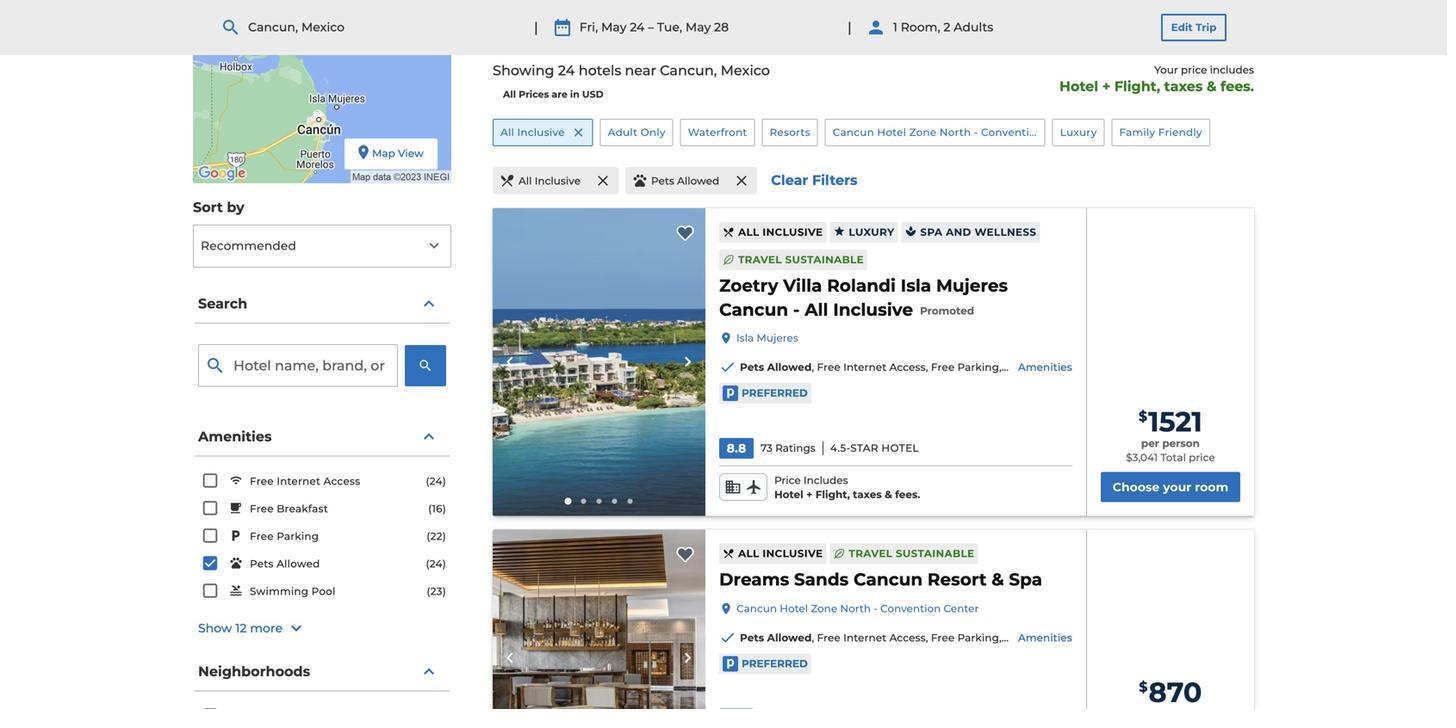 Task type: describe. For each thing, give the bounding box(es) containing it.
dreams sands cancun resort & spa element
[[719, 568, 1043, 592]]

includes
[[804, 475, 848, 487]]

allowed inside pets allowed button
[[677, 175, 720, 187]]

(22)
[[427, 531, 446, 543]]

0 horizontal spatial north
[[840, 603, 871, 616]]

inclusive inside all inclusive button
[[535, 175, 581, 187]]

swimming for dreams sands cancun resort & spa
[[1005, 632, 1063, 645]]

1 vertical spatial cancun hotel zone north - convention center
[[737, 603, 979, 616]]

in
[[570, 89, 580, 100]]

73 ratings
[[761, 442, 816, 455]]

0 horizontal spatial mexico
[[301, 20, 345, 35]]

hotels
[[579, 62, 622, 79]]

usd
[[582, 89, 604, 100]]

870
[[1149, 676, 1202, 710]]

0 vertical spatial 24
[[630, 20, 645, 35]]

dreams
[[719, 569, 789, 591]]

& inside your price includes hotel + flight, taxes & fees.
[[1207, 78, 1217, 95]]

total
[[1161, 452, 1186, 465]]

1 vertical spatial parking
[[277, 531, 319, 543]]

sort by
[[193, 199, 244, 216]]

1 vertical spatial mujeres
[[757, 332, 799, 344]]

clear filters
[[771, 172, 858, 189]]

(24) for free internet access
[[426, 476, 446, 488]]

search button
[[195, 285, 450, 324]]

hotel inside price includes hotel + flight, taxes & fees.
[[775, 489, 804, 502]]

1 vertical spatial isla
[[737, 332, 754, 344]]

neighborhoods
[[198, 664, 310, 681]]

resort
[[928, 569, 987, 591]]

free parking
[[250, 531, 319, 543]]

amenities for zoetry villa rolandi isla mujeres cancun - all inclusive
[[1018, 361, 1073, 374]]

flight, inside your price includes hotel + flight, taxes & fees.
[[1115, 78, 1161, 95]]

view
[[398, 147, 424, 160]]

(24) for pets allowed
[[426, 558, 446, 571]]

cancun up filters
[[833, 126, 875, 139]]

4.5-star hotel
[[830, 442, 919, 455]]

recommended button
[[193, 225, 452, 268]]

your
[[1163, 480, 1192, 495]]

swimming for zoetry villa rolandi isla mujeres cancun - all inclusive
[[1005, 361, 1063, 374]]

$ 870
[[1139, 676, 1202, 710]]

tue,
[[657, 20, 683, 35]]

adult
[[608, 126, 638, 139]]

allowed up the swimming pool
[[277, 559, 320, 571]]

sort
[[193, 199, 223, 216]]

pets allowed , free internet access , free parking , swimming pool for resort
[[740, 632, 1089, 645]]

filters
[[812, 172, 858, 189]]

2
[[944, 20, 951, 35]]

choose your room
[[1113, 480, 1229, 495]]

1 horizontal spatial zone
[[910, 126, 937, 139]]

(16)
[[428, 503, 446, 516]]

$ 1521 per person $3,041 total price
[[1126, 405, 1215, 465]]

choose your room button
[[1101, 473, 1241, 503]]

price inside your price includes hotel + flight, taxes & fees.
[[1181, 64, 1208, 76]]

1 vertical spatial pool
[[312, 586, 336, 599]]

1 vertical spatial spa
[[1009, 569, 1043, 591]]

0 horizontal spatial travel
[[738, 254, 782, 266]]

fri,
[[580, 20, 598, 35]]

0 horizontal spatial center
[[944, 603, 979, 616]]

73
[[761, 442, 773, 455]]

| for fri, may 24 – tue, may 28
[[534, 19, 538, 36]]

allowed down sands
[[767, 632, 812, 645]]

breakfast
[[277, 503, 328, 516]]

all inclusive inside button
[[519, 175, 581, 187]]

| for 1 room, 2 adults
[[848, 19, 852, 36]]

1 horizontal spatial sustainable
[[896, 548, 975, 560]]

- inside zoetry villa rolandi isla mujeres cancun - all inclusive
[[793, 299, 800, 320]]

free breakfast
[[250, 503, 328, 516]]

friendly
[[1159, 126, 1203, 139]]

search
[[198, 295, 247, 312]]

pets allowed inside pets allowed button
[[651, 175, 720, 187]]

includes
[[1210, 64, 1255, 76]]

cancun inside zoetry villa rolandi isla mujeres cancun - all inclusive
[[719, 299, 789, 320]]

0 vertical spatial sustainable
[[785, 254, 864, 266]]

pets down dreams on the bottom of the page
[[740, 632, 764, 645]]

0 vertical spatial travel sustainable
[[738, 254, 864, 266]]

2 may from the left
[[686, 20, 711, 35]]

mujeres inside zoetry villa rolandi isla mujeres cancun - all inclusive
[[936, 275, 1008, 296]]

amenities for dreams sands cancun resort & spa
[[1018, 632, 1073, 645]]

and
[[946, 226, 972, 239]]

28
[[714, 20, 729, 35]]

swimming pool
[[250, 586, 336, 599]]

0 vertical spatial cancun,
[[248, 20, 298, 35]]

go to image #3 image
[[597, 499, 602, 504]]

4.5-
[[830, 442, 851, 455]]

photo carousel region for 870
[[493, 530, 706, 710]]

1 vertical spatial swimming
[[250, 586, 309, 599]]

go to image #1 image
[[565, 498, 572, 505]]

free down zoetry villa rolandi isla mujeres cancun - all inclusive - promoted element
[[931, 361, 955, 374]]

free internet access
[[250, 476, 360, 488]]

pets down isla mujeres
[[740, 361, 764, 374]]

dreams sands cancun resort & spa
[[719, 569, 1043, 591]]

1 vertical spatial internet
[[277, 476, 321, 488]]

resorts
[[770, 126, 811, 139]]

clear filters button
[[764, 171, 865, 197]]

1 may from the left
[[601, 20, 627, 35]]

1 vertical spatial access
[[324, 476, 360, 488]]

& inside price includes hotel + flight, taxes & fees.
[[885, 489, 893, 502]]

edit trip button
[[1161, 14, 1227, 41]]

0 horizontal spatial convention
[[881, 603, 941, 616]]

0 horizontal spatial luxury
[[849, 226, 895, 239]]

wellness
[[975, 226, 1037, 239]]

adult only
[[608, 126, 666, 139]]

free up free parking
[[250, 503, 274, 516]]

are
[[552, 89, 568, 100]]

hotel inside your price includes hotel + flight, taxes & fees.
[[1060, 78, 1099, 95]]

map view
[[372, 147, 424, 160]]

1 horizontal spatial cancun,
[[660, 62, 717, 79]]

isla mujeres
[[737, 332, 799, 344]]

pool for zoetry villa rolandi isla mujeres cancun - all inclusive
[[1066, 361, 1089, 374]]

alcoholic drinks image
[[493, 208, 706, 516]]

free down zoetry villa rolandi isla mujeres cancun - all inclusive
[[817, 361, 841, 374]]

–
[[648, 20, 654, 35]]

fees. inside your price includes hotel + flight, taxes & fees.
[[1221, 78, 1255, 95]]

your price includes hotel + flight, taxes & fees.
[[1060, 64, 1255, 95]]

1 vertical spatial travel sustainable
[[849, 548, 975, 560]]

free down sands
[[817, 632, 841, 645]]

Hotel name, brand, or keyword text field
[[198, 345, 398, 387]]

+ inside your price includes hotel + flight, taxes & fees.
[[1103, 78, 1111, 95]]

show
[[198, 622, 232, 637]]

price includes hotel + flight, taxes & fees.
[[775, 475, 921, 502]]

adults
[[954, 20, 994, 35]]

0 vertical spatial spa
[[921, 226, 943, 239]]

8.8
[[727, 441, 746, 456]]

zoetry villa rolandi isla mujeres cancun - all inclusive
[[719, 275, 1008, 320]]

internet for dreams
[[844, 632, 887, 645]]



Task type: locate. For each thing, give the bounding box(es) containing it.
1 pets allowed , free internet access , free parking , swimming pool from the top
[[740, 361, 1089, 374]]

0 vertical spatial travel
[[738, 254, 782, 266]]

pets down free parking
[[250, 559, 274, 571]]

12
[[235, 622, 247, 637]]

1 horizontal spatial |
[[848, 19, 852, 36]]

$ inside '$ 1521 per person $3,041 total price'
[[1139, 408, 1148, 425]]

& down 4.5-star hotel
[[885, 489, 893, 502]]

1 horizontal spatial may
[[686, 20, 711, 35]]

travel sustainable up 'villa'
[[738, 254, 864, 266]]

travel up zoetry
[[738, 254, 782, 266]]

free down free breakfast
[[250, 531, 274, 543]]

spa
[[921, 226, 943, 239], [1009, 569, 1043, 591]]

0 vertical spatial pool
[[1066, 361, 1089, 374]]

internet up 'breakfast'
[[277, 476, 321, 488]]

person
[[1163, 438, 1200, 450]]

fees. inside price includes hotel + flight, taxes & fees.
[[895, 489, 921, 502]]

inclusive
[[517, 126, 565, 139], [535, 175, 581, 187], [763, 226, 823, 239], [833, 299, 913, 320], [763, 548, 823, 560]]

cancun, mexico
[[248, 20, 345, 35]]

price right your
[[1181, 64, 1208, 76]]

0 horizontal spatial &
[[885, 489, 893, 502]]

price
[[775, 475, 801, 487]]

mujeres down spa and wellness at the top right of the page
[[936, 275, 1008, 296]]

allowed down 'waterfront'
[[677, 175, 720, 187]]

isla inside zoetry villa rolandi isla mujeres cancun - all inclusive
[[901, 275, 932, 296]]

1 vertical spatial $
[[1139, 679, 1148, 696]]

1 horizontal spatial convention
[[981, 126, 1044, 139]]

preferred for dreams
[[742, 658, 808, 671]]

hotel
[[1060, 78, 1099, 95], [877, 126, 907, 139], [882, 442, 919, 455], [775, 489, 804, 502], [780, 603, 808, 616]]

(23)
[[427, 586, 446, 598]]

spa left the and
[[921, 226, 943, 239]]

2 horizontal spatial -
[[974, 126, 978, 139]]

trip
[[1196, 21, 1217, 34]]

your
[[1155, 64, 1179, 76]]

all
[[503, 89, 516, 100], [501, 126, 514, 139], [519, 175, 532, 187], [738, 226, 760, 239], [805, 299, 829, 320], [738, 548, 760, 560]]

isla down zoetry
[[737, 332, 754, 344]]

per
[[1142, 438, 1160, 450]]

-
[[974, 126, 978, 139], [793, 299, 800, 320], [874, 603, 878, 616]]

0 horizontal spatial taxes
[[853, 489, 882, 502]]

1 horizontal spatial -
[[874, 603, 878, 616]]

(24) up (16)
[[426, 476, 446, 488]]

2 vertical spatial swimming
[[1005, 632, 1063, 645]]

internet for zoetry
[[844, 361, 887, 374]]

0 horizontal spatial flight,
[[816, 489, 850, 502]]

cancun hotel zone north - convention center
[[833, 126, 1083, 139], [737, 603, 979, 616]]

pets down only
[[651, 175, 675, 187]]

1 horizontal spatial mujeres
[[936, 275, 1008, 296]]

1 vertical spatial flight,
[[816, 489, 850, 502]]

$ left the 870
[[1139, 679, 1148, 696]]

0 vertical spatial photo carousel region
[[493, 208, 706, 516]]

center down resort
[[944, 603, 979, 616]]

go to image #4 image
[[612, 499, 617, 504]]

1 horizontal spatial mexico
[[721, 62, 770, 79]]

parking for dreams sands cancun resort & spa
[[958, 632, 999, 645]]

24 up the are
[[558, 62, 575, 79]]

inclusive inside zoetry villa rolandi isla mujeres cancun - all inclusive
[[833, 299, 913, 320]]

mexico
[[301, 20, 345, 35], [721, 62, 770, 79]]

taxes
[[1165, 78, 1203, 95], [853, 489, 882, 502]]

0 horizontal spatial mujeres
[[757, 332, 799, 344]]

0 vertical spatial center
[[1047, 126, 1083, 139]]

flight, down 'includes'
[[816, 489, 850, 502]]

neighborhoods button
[[195, 654, 450, 692]]

fees. down 4.5-star hotel
[[895, 489, 921, 502]]

1 vertical spatial pets allowed
[[250, 559, 320, 571]]

flight, down your
[[1115, 78, 1161, 95]]

0 horizontal spatial zone
[[811, 603, 838, 616]]

more
[[250, 622, 283, 637]]

cancun right sands
[[854, 569, 923, 591]]

& right resort
[[992, 569, 1004, 591]]

allowed down isla mujeres
[[767, 361, 812, 374]]

0 horizontal spatial fees.
[[895, 489, 921, 502]]

2 (24) from the top
[[426, 558, 446, 571]]

0 vertical spatial &
[[1207, 78, 1217, 95]]

$
[[1139, 408, 1148, 425], [1139, 679, 1148, 696]]

0 vertical spatial (24)
[[426, 476, 446, 488]]

1 horizontal spatial center
[[1047, 126, 1083, 139]]

spa and wellness
[[921, 226, 1037, 239]]

amenities inside amenities dropdown button
[[198, 428, 272, 445]]

2 photo carousel region from the top
[[493, 530, 706, 710]]

1 horizontal spatial 24
[[630, 20, 645, 35]]

room,
[[901, 20, 941, 35]]

0 horizontal spatial sustainable
[[785, 254, 864, 266]]

zone
[[910, 126, 937, 139], [811, 603, 838, 616]]

1 horizontal spatial pets allowed
[[651, 175, 720, 187]]

1 (24) from the top
[[426, 476, 446, 488]]

pets allowed down free parking
[[250, 559, 320, 571]]

1 vertical spatial &
[[885, 489, 893, 502]]

0 vertical spatial zone
[[910, 126, 937, 139]]

$ inside '$ 870'
[[1139, 679, 1148, 696]]

go to image #5 image
[[628, 499, 633, 504]]

2 pets allowed , free internet access , free parking , swimming pool from the top
[[740, 632, 1089, 645]]

by
[[227, 199, 244, 216]]

2 | from the left
[[848, 19, 852, 36]]

internet down dreams sands cancun resort & spa element
[[844, 632, 887, 645]]

north
[[940, 126, 971, 139], [840, 603, 871, 616]]

$ for 1521
[[1139, 408, 1148, 425]]

2 vertical spatial pool
[[1066, 632, 1089, 645]]

internet down zoetry villa rolandi isla mujeres cancun - all inclusive
[[844, 361, 887, 374]]

2 vertical spatial access
[[890, 632, 926, 645]]

all inside button
[[519, 175, 532, 187]]

2 vertical spatial -
[[874, 603, 878, 616]]

family friendly
[[1120, 126, 1203, 139]]

1 horizontal spatial north
[[940, 126, 971, 139]]

cancun down zoetry
[[719, 299, 789, 320]]

0 vertical spatial luxury
[[1060, 126, 1097, 139]]

price inside '$ 1521 per person $3,041 total price'
[[1189, 452, 1215, 465]]

cancun,
[[248, 20, 298, 35], [660, 62, 717, 79]]

1 vertical spatial zone
[[811, 603, 838, 616]]

all prices are in usd
[[503, 89, 604, 100]]

may right fri,
[[601, 20, 627, 35]]

access for dreams sands cancun resort & spa
[[890, 632, 926, 645]]

rolandi
[[827, 275, 896, 296]]

prices
[[519, 89, 549, 100]]

free
[[817, 361, 841, 374], [931, 361, 955, 374], [250, 476, 274, 488], [250, 503, 274, 516], [250, 531, 274, 543], [817, 632, 841, 645], [931, 632, 955, 645]]

0 horizontal spatial -
[[793, 299, 800, 320]]

travel sustainable up the dreams sands cancun resort & spa
[[849, 548, 975, 560]]

0 horizontal spatial 24
[[558, 62, 575, 79]]

travel up the dreams sands cancun resort & spa
[[849, 548, 893, 560]]

pets inside button
[[651, 175, 675, 187]]

show 12 more
[[198, 622, 283, 637]]

may left '28' on the top of page
[[686, 20, 711, 35]]

1 horizontal spatial travel
[[849, 548, 893, 560]]

1 vertical spatial center
[[944, 603, 979, 616]]

access up 'breakfast'
[[324, 476, 360, 488]]

0 horizontal spatial pets allowed
[[250, 559, 320, 571]]

0 vertical spatial parking
[[958, 361, 999, 374]]

luxury left family
[[1060, 126, 1097, 139]]

0 vertical spatial north
[[940, 126, 971, 139]]

0 vertical spatial swimming
[[1005, 361, 1063, 374]]

(24) down the (22)
[[426, 558, 446, 571]]

photo carousel region for per person
[[493, 208, 706, 516]]

showing 24 hotels near cancun, mexico
[[493, 62, 770, 79]]

1 vertical spatial luxury
[[849, 226, 895, 239]]

isla
[[901, 275, 932, 296], [737, 332, 754, 344]]

photo carousel region
[[493, 208, 706, 516], [493, 530, 706, 710]]

1 vertical spatial convention
[[881, 603, 941, 616]]

1 horizontal spatial flight,
[[1115, 78, 1161, 95]]

1 photo carousel region from the top
[[493, 208, 706, 516]]

spa right resort
[[1009, 569, 1043, 591]]

edit
[[1171, 21, 1193, 34]]

swimming
[[1005, 361, 1063, 374], [250, 586, 309, 599], [1005, 632, 1063, 645]]

1 vertical spatial north
[[840, 603, 871, 616]]

map
[[372, 147, 395, 160]]

free down resort
[[931, 632, 955, 645]]

+
[[1103, 78, 1111, 95], [807, 489, 813, 502]]

0 horizontal spatial isla
[[737, 332, 754, 344]]

pets allowed , free internet access , free parking , swimming pool for isla
[[740, 361, 1089, 374]]

sustainable up 'villa'
[[785, 254, 864, 266]]

internet
[[844, 361, 887, 374], [277, 476, 321, 488], [844, 632, 887, 645]]

sands
[[794, 569, 849, 591]]

taxes inside your price includes hotel + flight, taxes & fees.
[[1165, 78, 1203, 95]]

$ up per
[[1139, 408, 1148, 425]]

taxes inside price includes hotel + flight, taxes & fees.
[[853, 489, 882, 502]]

| up showing
[[534, 19, 538, 36]]

mujeres
[[936, 275, 1008, 296], [757, 332, 799, 344]]

may
[[601, 20, 627, 35], [686, 20, 711, 35]]

near
[[625, 62, 657, 79]]

pool for dreams sands cancun resort & spa
[[1066, 632, 1089, 645]]

only
[[641, 126, 666, 139]]

sustainable up resort
[[896, 548, 975, 560]]

0 vertical spatial preferred
[[742, 387, 808, 400]]

1 vertical spatial taxes
[[853, 489, 882, 502]]

,
[[812, 361, 814, 374], [926, 361, 928, 374], [999, 361, 1002, 374], [1260, 361, 1263, 374], [812, 632, 814, 645], [926, 632, 928, 645], [999, 632, 1002, 645], [1256, 632, 1258, 645]]

luxury up the rolandi
[[849, 226, 895, 239]]

1 vertical spatial price
[[1189, 452, 1215, 465]]

$ for 870
[[1139, 679, 1148, 696]]

0 vertical spatial pets allowed , free internet access , free parking , swimming pool
[[740, 361, 1089, 374]]

0 vertical spatial taxes
[[1165, 78, 1203, 95]]

0 horizontal spatial |
[[534, 19, 538, 36]]

center left family
[[1047, 126, 1083, 139]]

pets allowed , free internet access , free parking , swimming pool down dreams sands cancun resort & spa element
[[740, 632, 1089, 645]]

mujeres down 'villa'
[[757, 332, 799, 344]]

all inside zoetry villa rolandi isla mujeres cancun - all inclusive
[[805, 299, 829, 320]]

taxes down star
[[853, 489, 882, 502]]

1 vertical spatial travel
[[849, 548, 893, 560]]

zoetry villa rolandi isla mujeres cancun - all inclusive - promoted element
[[719, 274, 1073, 321]]

showing
[[493, 62, 554, 79]]

villa
[[783, 275, 822, 296]]

1 preferred from the top
[[742, 387, 808, 400]]

ratings
[[776, 442, 816, 455]]

cancun down dreams on the bottom of the page
[[737, 603, 777, 616]]

clear
[[771, 172, 809, 189]]

& down includes
[[1207, 78, 1217, 95]]

2 preferred from the top
[[742, 658, 808, 671]]

0 vertical spatial price
[[1181, 64, 1208, 76]]

0 vertical spatial mexico
[[301, 20, 345, 35]]

flight, inside price includes hotel + flight, taxes & fees.
[[816, 489, 850, 502]]

access down zoetry villa rolandi isla mujeres cancun - all inclusive - promoted element
[[890, 361, 926, 374]]

fees. down includes
[[1221, 78, 1255, 95]]

1 vertical spatial photo carousel region
[[493, 530, 706, 710]]

sustainable
[[785, 254, 864, 266], [896, 548, 975, 560]]

1 horizontal spatial luxury
[[1060, 126, 1097, 139]]

2 vertical spatial parking
[[958, 632, 999, 645]]

pets allowed button
[[626, 167, 758, 195]]

go to image #2 image
[[581, 499, 586, 504]]

1 room, 2 adults
[[893, 20, 994, 35]]

+ inside price includes hotel + flight, taxes & fees.
[[807, 489, 813, 502]]

cancun
[[833, 126, 875, 139], [719, 299, 789, 320], [854, 569, 923, 591], [737, 603, 777, 616]]

1 | from the left
[[534, 19, 538, 36]]

0 vertical spatial cancun hotel zone north - convention center
[[833, 126, 1083, 139]]

0 vertical spatial internet
[[844, 361, 887, 374]]

1521
[[1149, 405, 1203, 439]]

parking for zoetry villa rolandi isla mujeres cancun - all inclusive
[[958, 361, 999, 374]]

travel
[[738, 254, 782, 266], [849, 548, 893, 560]]

waterfront
[[688, 126, 747, 139]]

luxury
[[1060, 126, 1097, 139], [849, 226, 895, 239]]

travel sustainable
[[738, 254, 864, 266], [849, 548, 975, 560]]

pool
[[1066, 361, 1089, 374], [312, 586, 336, 599], [1066, 632, 1089, 645]]

0 horizontal spatial cancun,
[[248, 20, 298, 35]]

0 horizontal spatial spa
[[921, 226, 943, 239]]

0 vertical spatial -
[[974, 126, 978, 139]]

1 vertical spatial cancun,
[[660, 62, 717, 79]]

2 horizontal spatial &
[[1207, 78, 1217, 95]]

isla right the rolandi
[[901, 275, 932, 296]]

1 vertical spatial pets allowed , free internet access , free parking , swimming pool
[[740, 632, 1089, 645]]

taxes down your
[[1165, 78, 1203, 95]]

star
[[851, 442, 879, 455]]

1 horizontal spatial taxes
[[1165, 78, 1203, 95]]

2 vertical spatial amenities
[[1018, 632, 1073, 645]]

0 vertical spatial isla
[[901, 275, 932, 296]]

amenities button
[[195, 418, 450, 457]]

1 horizontal spatial fees.
[[1221, 78, 1255, 95]]

1 vertical spatial 24
[[558, 62, 575, 79]]

|
[[534, 19, 538, 36], [848, 19, 852, 36]]

access
[[890, 361, 926, 374], [324, 476, 360, 488], [890, 632, 926, 645]]

1 vertical spatial -
[[793, 299, 800, 320]]

1 horizontal spatial +
[[1103, 78, 1111, 95]]

all inclusive button
[[493, 167, 619, 195]]

0 vertical spatial access
[[890, 361, 926, 374]]

free up free breakfast
[[250, 476, 274, 488]]

pets allowed , free internet access , free parking , swimming pool down zoetry villa rolandi isla mujeres cancun - all inclusive - promoted element
[[740, 361, 1089, 374]]

preferred for zoetry
[[742, 387, 808, 400]]

show 12 more button
[[198, 619, 446, 640]]

2 vertical spatial &
[[992, 569, 1004, 591]]

1 vertical spatial amenities
[[198, 428, 272, 445]]

choose
[[1113, 480, 1160, 495]]

| left 1
[[848, 19, 852, 36]]

24 left –
[[630, 20, 645, 35]]

$3,041
[[1126, 452, 1158, 465]]

1 vertical spatial preferred
[[742, 658, 808, 671]]

fri, may 24 – tue, may 28
[[580, 20, 729, 35]]

access down dreams sands cancun resort & spa element
[[890, 632, 926, 645]]

family
[[1120, 126, 1156, 139]]

zoetry
[[719, 275, 779, 296]]

0 vertical spatial convention
[[981, 126, 1044, 139]]

1 vertical spatial fees.
[[895, 489, 921, 502]]

0 vertical spatial +
[[1103, 78, 1111, 95]]

1 vertical spatial +
[[807, 489, 813, 502]]

1 horizontal spatial spa
[[1009, 569, 1043, 591]]

access for zoetry villa rolandi isla mujeres cancun - all inclusive
[[890, 361, 926, 374]]

pets allowed down 'waterfront'
[[651, 175, 720, 187]]

&
[[1207, 78, 1217, 95], [885, 489, 893, 502], [992, 569, 1004, 591]]

price down person
[[1189, 452, 1215, 465]]

1
[[893, 20, 898, 35]]

lounge/bar image
[[493, 530, 706, 710]]

room
[[1195, 480, 1229, 495]]

allowed
[[677, 175, 720, 187], [767, 361, 812, 374], [277, 559, 320, 571], [767, 632, 812, 645]]

edit trip
[[1171, 21, 1217, 34]]

pets allowed
[[651, 175, 720, 187], [250, 559, 320, 571]]

preferred
[[742, 387, 808, 400], [742, 658, 808, 671]]

flight,
[[1115, 78, 1161, 95], [816, 489, 850, 502]]



Task type: vqa. For each thing, say whether or not it's contained in the screenshot.
|
yes



